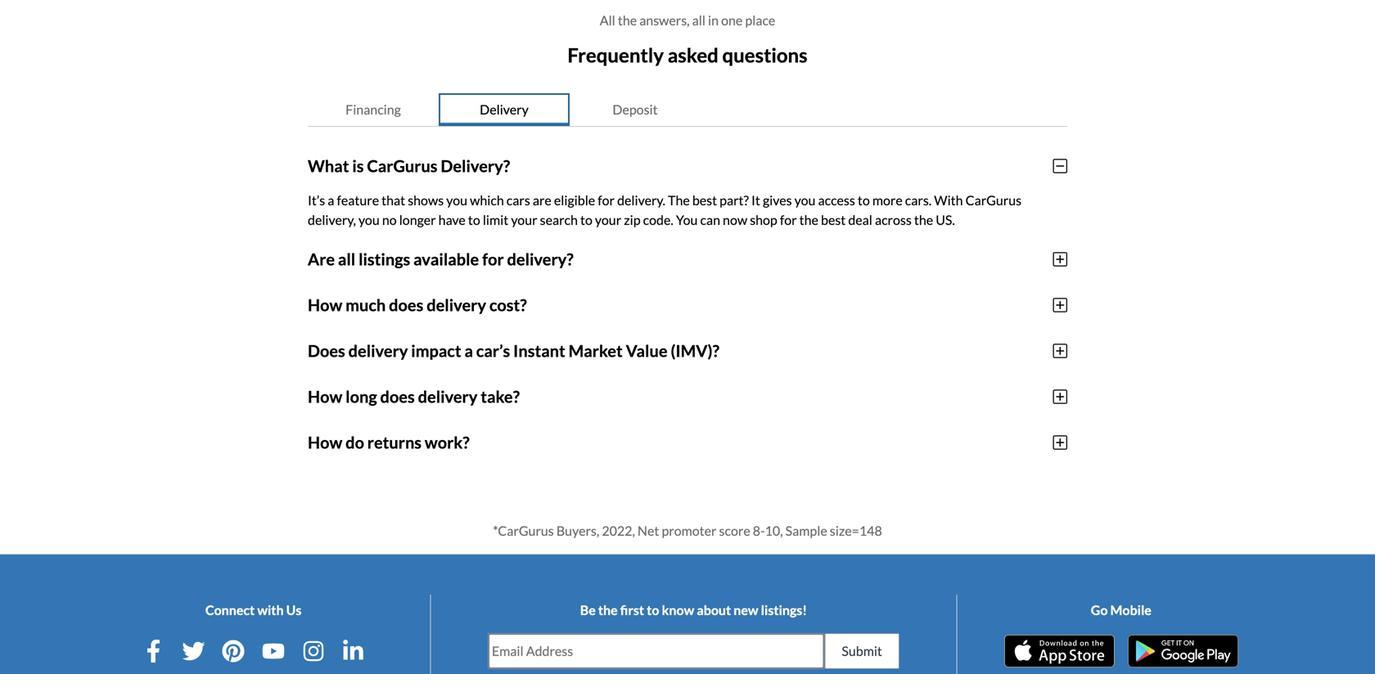 Task type: vqa. For each thing, say whether or not it's contained in the screenshot.
VIEW related to Vehicle overview
no



Task type: describe. For each thing, give the bounding box(es) containing it.
to left limit
[[468, 212, 481, 228]]

1 your from the left
[[511, 212, 538, 228]]

youtube image
[[262, 640, 285, 663]]

go
[[1092, 603, 1108, 619]]

*cargurus
[[493, 523, 554, 539]]

submit
[[842, 644, 883, 660]]

0 horizontal spatial you
[[359, 212, 380, 228]]

delivery?
[[441, 156, 510, 176]]

delivery tab
[[439, 93, 570, 126]]

first
[[621, 603, 645, 619]]

you
[[676, 212, 698, 228]]

does for much
[[389, 295, 424, 315]]

market
[[569, 341, 623, 361]]

does delivery impact a car's instant market value (imv)?
[[308, 341, 720, 361]]

a inside it's a feature that shows you which cars are eligible for delivery. the best part? it gives you access to more cars. with cargurus delivery, you no longer have to limit your search to your zip code. you can now shop for the best deal across the us.
[[328, 192, 334, 208]]

value
[[626, 341, 668, 361]]

size=148
[[830, 523, 883, 539]]

it
[[752, 192, 761, 208]]

plus square image for are all listings available for delivery?
[[1054, 251, 1068, 268]]

all
[[600, 12, 616, 28]]

all the answers, all in one place
[[600, 12, 776, 28]]

available
[[414, 250, 479, 269]]

are
[[533, 192, 552, 208]]

zip
[[624, 212, 641, 228]]

car's
[[476, 341, 510, 361]]

the down the cars.
[[915, 212, 934, 228]]

linkedin image
[[342, 640, 365, 663]]

place
[[746, 12, 776, 28]]

1 horizontal spatial you
[[447, 192, 468, 208]]

plus square image for how much does delivery cost?
[[1054, 297, 1068, 313]]

financing tab
[[308, 93, 439, 126]]

more
[[873, 192, 903, 208]]

how long does delivery take?
[[308, 387, 520, 407]]

work?
[[425, 433, 470, 453]]

that
[[382, 192, 406, 208]]

10,
[[765, 523, 783, 539]]

twitter image
[[182, 640, 205, 663]]

how for how do returns work?
[[308, 433, 343, 453]]

cars
[[507, 192, 531, 208]]

how much does delivery cost? button
[[308, 282, 1068, 328]]

take?
[[481, 387, 520, 407]]

no
[[382, 212, 397, 228]]

delivery for much
[[427, 295, 486, 315]]

listings!
[[761, 603, 808, 619]]

asked
[[668, 43, 719, 67]]

now
[[723, 212, 748, 228]]

8-
[[753, 523, 765, 539]]

0 vertical spatial best
[[693, 192, 718, 208]]

how much does delivery cost?
[[308, 295, 527, 315]]

2 your from the left
[[595, 212, 622, 228]]

long
[[346, 387, 377, 407]]

sample
[[786, 523, 828, 539]]

go mobile
[[1092, 603, 1152, 619]]

about
[[697, 603, 732, 619]]

do
[[346, 433, 364, 453]]

a inside does delivery impact a car's instant market value (imv)? dropdown button
[[465, 341, 473, 361]]

know
[[662, 603, 695, 619]]

gives
[[763, 192, 792, 208]]

the right 'be'
[[599, 603, 618, 619]]

longer
[[399, 212, 436, 228]]

code.
[[643, 212, 674, 228]]

connect
[[205, 603, 255, 619]]

answers,
[[640, 12, 690, 28]]

to up deal
[[858, 192, 870, 208]]

deposit tab
[[570, 93, 701, 126]]

frequently
[[568, 43, 664, 67]]

impact
[[411, 341, 462, 361]]

instant
[[514, 341, 566, 361]]

delivery?
[[507, 250, 574, 269]]

what is cargurus delivery?
[[308, 156, 510, 176]]

feature
[[337, 192, 379, 208]]

questions
[[723, 43, 808, 67]]

does delivery impact a car's instant market value (imv)? button
[[308, 328, 1068, 374]]

access
[[819, 192, 856, 208]]

score
[[720, 523, 751, 539]]

buyers,
[[557, 523, 600, 539]]

eligible
[[554, 192, 596, 208]]

across
[[875, 212, 912, 228]]

are
[[308, 250, 335, 269]]

delivery.
[[618, 192, 666, 208]]

does for long
[[380, 387, 415, 407]]

shop
[[750, 212, 778, 228]]

what is cargurus delivery? button
[[308, 143, 1068, 189]]

deposit
[[613, 101, 658, 117]]

which
[[470, 192, 504, 208]]

2022,
[[602, 523, 635, 539]]

to right first
[[647, 603, 660, 619]]

plus square image for how long does delivery take?
[[1054, 389, 1068, 405]]

part?
[[720, 192, 749, 208]]



Task type: locate. For each thing, give the bounding box(es) containing it.
1 vertical spatial does
[[380, 387, 415, 407]]

plus square image for does delivery impact a car's instant market value (imv)?
[[1054, 343, 1068, 359]]

the down access
[[800, 212, 819, 228]]

does inside dropdown button
[[380, 387, 415, 407]]

delivery
[[480, 101, 529, 117]]

2 vertical spatial how
[[308, 433, 343, 453]]

0 vertical spatial plus square image
[[1054, 251, 1068, 268]]

(imv)?
[[671, 341, 720, 361]]

does inside dropdown button
[[389, 295, 424, 315]]

one
[[722, 12, 743, 28]]

1 vertical spatial for
[[780, 212, 797, 228]]

cost?
[[490, 295, 527, 315]]

can
[[701, 212, 721, 228]]

2 plus square image from the top
[[1054, 343, 1068, 359]]

1 vertical spatial delivery
[[349, 341, 408, 361]]

with
[[257, 603, 284, 619]]

*cargurus buyers, 2022, net promoter score 8-10, sample size=148
[[493, 523, 883, 539]]

plus square image inside how much does delivery cost? dropdown button
[[1054, 297, 1068, 313]]

0 vertical spatial a
[[328, 192, 334, 208]]

1 horizontal spatial a
[[465, 341, 473, 361]]

pinterest image
[[222, 640, 245, 663]]

for inside dropdown button
[[482, 250, 504, 269]]

download on the app store image
[[1005, 635, 1115, 668]]

1 vertical spatial best
[[821, 212, 846, 228]]

to down eligible
[[581, 212, 593, 228]]

plus square image inside are all listings available for delivery? dropdown button
[[1054, 251, 1068, 268]]

for right eligible
[[598, 192, 615, 208]]

a left car's
[[465, 341, 473, 361]]

are all listings available for delivery? button
[[308, 237, 1068, 282]]

all left in
[[693, 12, 706, 28]]

2 vertical spatial for
[[482, 250, 504, 269]]

for
[[598, 192, 615, 208], [780, 212, 797, 228], [482, 250, 504, 269]]

all right are
[[338, 250, 356, 269]]

0 horizontal spatial all
[[338, 250, 356, 269]]

cargurus inside what is cargurus delivery? dropdown button
[[367, 156, 438, 176]]

0 vertical spatial how
[[308, 295, 343, 315]]

1 vertical spatial how
[[308, 387, 343, 407]]

plus square image
[[1054, 251, 1068, 268], [1054, 435, 1068, 451]]

the right all
[[618, 12, 637, 28]]

what
[[308, 156, 349, 176]]

promoter
[[662, 523, 717, 539]]

how do returns work?
[[308, 433, 470, 453]]

2 horizontal spatial you
[[795, 192, 816, 208]]

1 horizontal spatial your
[[595, 212, 622, 228]]

0 horizontal spatial cargurus
[[367, 156, 438, 176]]

mobile
[[1111, 603, 1152, 619]]

2 horizontal spatial for
[[780, 212, 797, 228]]

1 vertical spatial plus square image
[[1054, 343, 1068, 359]]

delivery
[[427, 295, 486, 315], [349, 341, 408, 361], [418, 387, 478, 407]]

2 vertical spatial plus square image
[[1054, 389, 1068, 405]]

does right much
[[389, 295, 424, 315]]

0 horizontal spatial your
[[511, 212, 538, 228]]

0 vertical spatial delivery
[[427, 295, 486, 315]]

us
[[286, 603, 302, 619]]

cargurus
[[367, 156, 438, 176], [966, 192, 1022, 208]]

for down gives
[[780, 212, 797, 228]]

does right long
[[380, 387, 415, 407]]

how do returns work? button
[[308, 420, 1068, 466]]

how for how long does delivery take?
[[308, 387, 343, 407]]

with
[[935, 192, 964, 208]]

a
[[328, 192, 334, 208], [465, 341, 473, 361]]

how inside dropdown button
[[308, 295, 343, 315]]

you up have
[[447, 192, 468, 208]]

how long does delivery take? button
[[308, 374, 1068, 420]]

net
[[638, 523, 660, 539]]

plus square image inside "how long does delivery take?" dropdown button
[[1054, 389, 1068, 405]]

delivery,
[[308, 212, 356, 228]]

how for how much does delivery cost?
[[308, 295, 343, 315]]

submit button
[[825, 634, 900, 670]]

connect with us
[[205, 603, 302, 619]]

instagram image
[[302, 640, 325, 663]]

best up can
[[693, 192, 718, 208]]

1 horizontal spatial for
[[598, 192, 615, 208]]

1 vertical spatial all
[[338, 250, 356, 269]]

minus square image
[[1054, 158, 1068, 174]]

0 vertical spatial cargurus
[[367, 156, 438, 176]]

2 vertical spatial delivery
[[418, 387, 478, 407]]

plus square image for how do returns work?
[[1054, 435, 1068, 451]]

to
[[858, 192, 870, 208], [468, 212, 481, 228], [581, 212, 593, 228], [647, 603, 660, 619]]

your down cars
[[511, 212, 538, 228]]

deal
[[849, 212, 873, 228]]

1 horizontal spatial best
[[821, 212, 846, 228]]

be
[[580, 603, 596, 619]]

0 vertical spatial for
[[598, 192, 615, 208]]

it's a feature that shows you which cars are eligible for delivery. the best part? it gives you access to more cars. with cargurus delivery, you no longer have to limit your search to your zip code. you can now shop for the best deal across the us.
[[308, 192, 1022, 228]]

1 horizontal spatial cargurus
[[966, 192, 1022, 208]]

how left long
[[308, 387, 343, 407]]

2 how from the top
[[308, 387, 343, 407]]

cars.
[[906, 192, 932, 208]]

all inside dropdown button
[[338, 250, 356, 269]]

frequently asked questions
[[568, 43, 808, 67]]

get it on google play image
[[1128, 635, 1239, 668]]

for down limit
[[482, 250, 504, 269]]

returns
[[368, 433, 422, 453]]

1 how from the top
[[308, 295, 343, 315]]

facebook image
[[142, 640, 165, 663]]

tab list
[[308, 93, 1068, 127]]

limit
[[483, 212, 509, 228]]

is
[[352, 156, 364, 176]]

you left no
[[359, 212, 380, 228]]

how left much
[[308, 295, 343, 315]]

tab list containing financing
[[308, 93, 1068, 127]]

does
[[308, 341, 345, 361]]

cargurus inside it's a feature that shows you which cars are eligible for delivery. the best part? it gives you access to more cars. with cargurus delivery, you no longer have to limit your search to your zip code. you can now shop for the best deal across the us.
[[966, 192, 1022, 208]]

a right the it's
[[328, 192, 334, 208]]

2 plus square image from the top
[[1054, 435, 1068, 451]]

0 horizontal spatial best
[[693, 192, 718, 208]]

new
[[734, 603, 759, 619]]

be the first to know about new listings!
[[580, 603, 808, 619]]

1 plus square image from the top
[[1054, 297, 1068, 313]]

cargurus right with
[[966, 192, 1022, 208]]

the
[[668, 192, 690, 208]]

delivery inside dropdown button
[[418, 387, 478, 407]]

shows
[[408, 192, 444, 208]]

how
[[308, 295, 343, 315], [308, 387, 343, 407], [308, 433, 343, 453]]

you right gives
[[795, 192, 816, 208]]

plus square image inside "how do returns work?" dropdown button
[[1054, 435, 1068, 451]]

1 vertical spatial plus square image
[[1054, 435, 1068, 451]]

search
[[540, 212, 578, 228]]

how left do
[[308, 433, 343, 453]]

3 how from the top
[[308, 433, 343, 453]]

your left the zip at the top of the page
[[595, 212, 622, 228]]

1 plus square image from the top
[[1054, 251, 1068, 268]]

delivery up work?
[[418, 387, 478, 407]]

0 vertical spatial plus square image
[[1054, 297, 1068, 313]]

plus square image
[[1054, 297, 1068, 313], [1054, 343, 1068, 359], [1054, 389, 1068, 405]]

1 vertical spatial cargurus
[[966, 192, 1022, 208]]

plus square image inside does delivery impact a car's instant market value (imv)? dropdown button
[[1054, 343, 1068, 359]]

the
[[618, 12, 637, 28], [800, 212, 819, 228], [915, 212, 934, 228], [599, 603, 618, 619]]

it's
[[308, 192, 325, 208]]

0 horizontal spatial for
[[482, 250, 504, 269]]

delivery down much
[[349, 341, 408, 361]]

financing
[[346, 101, 401, 117]]

best
[[693, 192, 718, 208], [821, 212, 846, 228]]

Email Address email field
[[489, 635, 824, 669]]

0 horizontal spatial a
[[328, 192, 334, 208]]

1 vertical spatial a
[[465, 341, 473, 361]]

us.
[[936, 212, 956, 228]]

0 vertical spatial all
[[693, 12, 706, 28]]

0 vertical spatial does
[[389, 295, 424, 315]]

delivery down available
[[427, 295, 486, 315]]

best down access
[[821, 212, 846, 228]]

listings
[[359, 250, 411, 269]]

delivery for long
[[418, 387, 478, 407]]

1 horizontal spatial all
[[693, 12, 706, 28]]

you
[[447, 192, 468, 208], [795, 192, 816, 208], [359, 212, 380, 228]]

have
[[439, 212, 466, 228]]

are all listings available for delivery?
[[308, 250, 574, 269]]

3 plus square image from the top
[[1054, 389, 1068, 405]]

in
[[708, 12, 719, 28]]

cargurus up 'that'
[[367, 156, 438, 176]]



